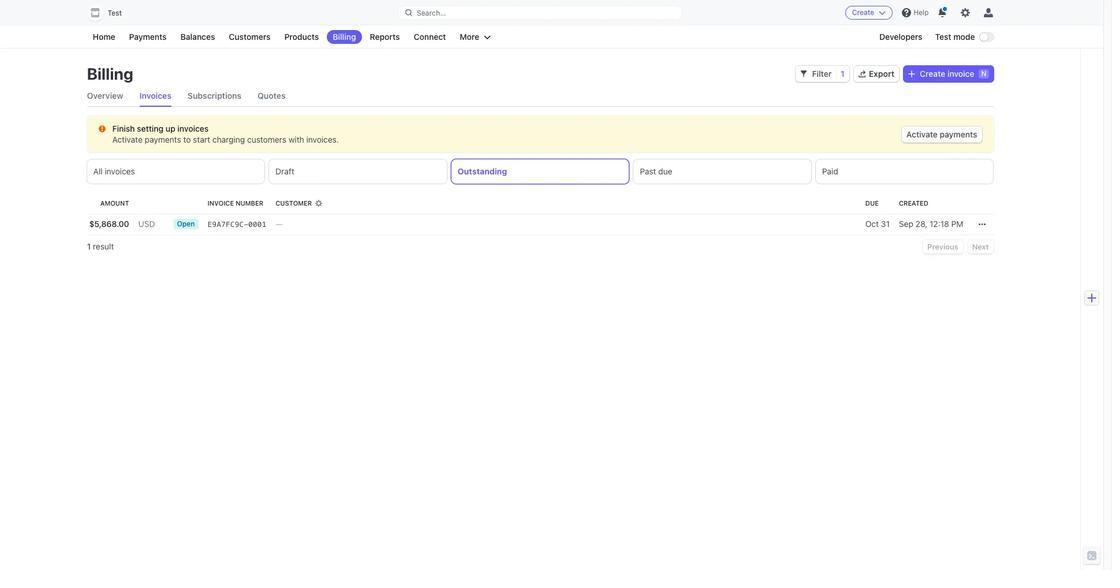 Task type: describe. For each thing, give the bounding box(es) containing it.
subscriptions link
[[188, 85, 242, 106]]

invoice
[[208, 199, 234, 207]]

subscriptions
[[188, 91, 242, 101]]

start
[[193, 135, 210, 144]]

31
[[882, 219, 890, 229]]

finish
[[112, 124, 135, 133]]

draft
[[276, 166, 294, 176]]

amount
[[100, 199, 129, 207]]

previous
[[928, 242, 959, 251]]

overview link
[[87, 85, 123, 106]]

1 horizontal spatial activate
[[907, 129, 938, 139]]

all
[[93, 166, 103, 176]]

test for test mode
[[936, 32, 952, 42]]

past due
[[640, 166, 673, 176]]

1 for 1 result
[[87, 241, 91, 251]]

developers
[[880, 32, 923, 42]]

next button
[[968, 240, 994, 254]]

Search… search field
[[399, 5, 682, 20]]

payments
[[129, 32, 167, 42]]

all invoices
[[93, 166, 135, 176]]

open link
[[169, 214, 203, 235]]

export
[[869, 69, 895, 79]]

quotes
[[258, 91, 286, 101]]

pm
[[952, 219, 964, 229]]

products
[[284, 32, 319, 42]]

test mode
[[936, 32, 975, 42]]

sep
[[899, 219, 914, 229]]

$5,868.00
[[89, 219, 129, 229]]

customers
[[229, 32, 271, 42]]

svg image up the next
[[979, 221, 986, 228]]

export button
[[854, 66, 900, 82]]

due
[[866, 199, 879, 207]]

outstanding
[[458, 166, 507, 176]]

$5,868.00 link
[[87, 214, 134, 235]]

svg image right the export
[[909, 71, 916, 77]]

n
[[982, 69, 987, 78]]

help
[[914, 8, 929, 17]]

developers link
[[874, 30, 929, 44]]

open
[[177, 220, 195, 228]]

invoices link
[[140, 85, 171, 106]]

sep 28, 12:18 pm link
[[895, 214, 969, 235]]

all invoices button
[[87, 159, 265, 184]]

e9a7fc9c-0001
[[208, 220, 266, 229]]

28,
[[916, 219, 928, 229]]

paid
[[823, 166, 839, 176]]

created
[[899, 199, 929, 207]]

home
[[93, 32, 115, 42]]

svg image left finish
[[98, 125, 105, 132]]

invoice number
[[208, 199, 264, 207]]

customers link
[[223, 30, 276, 44]]

previous button
[[923, 240, 963, 254]]

oct
[[866, 219, 879, 229]]

products link
[[279, 30, 325, 44]]

finish setting up invoices activate payments to start charging customers with invoices.
[[112, 124, 339, 144]]

next
[[973, 242, 989, 251]]

activate payments link
[[902, 127, 982, 143]]

overview
[[87, 91, 123, 101]]

1 result
[[87, 241, 114, 251]]

invoices
[[140, 91, 171, 101]]

outstanding button
[[452, 159, 629, 184]]

billing link
[[327, 30, 362, 44]]

quotes link
[[258, 85, 286, 106]]

past
[[640, 166, 656, 176]]

— link
[[271, 214, 861, 235]]

1 for 1
[[841, 69, 845, 79]]

reports link
[[364, 30, 406, 44]]

oct 31 link
[[861, 214, 895, 235]]

1 horizontal spatial payments
[[940, 129, 978, 139]]

invoices.
[[306, 135, 339, 144]]

create invoice
[[920, 69, 975, 79]]

reports
[[370, 32, 400, 42]]

payments link
[[123, 30, 172, 44]]

tab list containing overview
[[87, 85, 994, 107]]

invoice
[[948, 69, 975, 79]]



Task type: vqa. For each thing, say whether or not it's contained in the screenshot.
bank within row
no



Task type: locate. For each thing, give the bounding box(es) containing it.
invoices up to
[[178, 124, 209, 133]]

create for create invoice
[[920, 69, 946, 79]]

1 vertical spatial test
[[936, 32, 952, 42]]

Search… text field
[[399, 5, 682, 20]]

past due button
[[634, 159, 812, 184]]

0 horizontal spatial invoices
[[105, 166, 135, 176]]

mode
[[954, 32, 975, 42]]

test
[[108, 9, 122, 17], [936, 32, 952, 42]]

create up developers link
[[853, 8, 875, 17]]

1 vertical spatial invoices
[[105, 166, 135, 176]]

setting
[[137, 124, 164, 133]]

activate inside finish setting up invoices activate payments to start charging customers with invoices.
[[112, 135, 143, 144]]

draft button
[[269, 159, 447, 184]]

e9a7fc9c-0001 link
[[203, 214, 271, 235]]

payments
[[940, 129, 978, 139], [145, 135, 181, 144]]

billing left reports
[[333, 32, 356, 42]]

customer
[[276, 199, 312, 207]]

create for create
[[853, 8, 875, 17]]

activate up paid button
[[907, 129, 938, 139]]

test left 'mode'
[[936, 32, 952, 42]]

home link
[[87, 30, 121, 44]]

1 horizontal spatial invoices
[[178, 124, 209, 133]]

tab list containing all invoices
[[87, 159, 994, 184]]

svg image left filter
[[801, 71, 808, 77]]

1 right filter
[[841, 69, 845, 79]]

1 vertical spatial create
[[920, 69, 946, 79]]

svg image
[[801, 71, 808, 77], [909, 71, 916, 77], [98, 125, 105, 132], [979, 221, 986, 228]]

more button
[[454, 30, 497, 44]]

paid button
[[816, 159, 994, 184]]

0 vertical spatial billing
[[333, 32, 356, 42]]

due
[[659, 166, 673, 176]]

filter
[[813, 69, 832, 79]]

usd
[[138, 219, 155, 229]]

0 vertical spatial tab list
[[87, 85, 994, 107]]

0 vertical spatial test
[[108, 9, 122, 17]]

0 vertical spatial 1
[[841, 69, 845, 79]]

invoices right all
[[105, 166, 135, 176]]

activate down finish
[[112, 135, 143, 144]]

create button
[[846, 6, 893, 20]]

0001
[[248, 220, 266, 229]]

search…
[[417, 8, 446, 17]]

0 horizontal spatial test
[[108, 9, 122, 17]]

to
[[183, 135, 191, 144]]

more
[[460, 32, 480, 42]]

1 vertical spatial tab list
[[87, 159, 994, 184]]

2 tab list from the top
[[87, 159, 994, 184]]

connect
[[414, 32, 446, 42]]

test button
[[87, 5, 133, 21]]

customers
[[247, 135, 286, 144]]

0 vertical spatial invoices
[[178, 124, 209, 133]]

payments inside finish setting up invoices activate payments to start charging customers with invoices.
[[145, 135, 181, 144]]

1 horizontal spatial 1
[[841, 69, 845, 79]]

charging
[[213, 135, 245, 144]]

billing up overview
[[87, 64, 133, 83]]

connect link
[[408, 30, 452, 44]]

with
[[289, 135, 304, 144]]

number
[[236, 199, 264, 207]]

0 horizontal spatial 1
[[87, 241, 91, 251]]

0 horizontal spatial billing
[[87, 64, 133, 83]]

tab list
[[87, 85, 994, 107], [87, 159, 994, 184]]

—
[[276, 219, 283, 229]]

0 horizontal spatial activate
[[112, 135, 143, 144]]

up
[[166, 124, 175, 133]]

create left invoice
[[920, 69, 946, 79]]

billing
[[333, 32, 356, 42], [87, 64, 133, 83]]

sep 28, 12:18 pm
[[899, 219, 964, 229]]

activate payments
[[907, 129, 978, 139]]

e9a7fc9c-
[[208, 220, 248, 229]]

0 horizontal spatial payments
[[145, 135, 181, 144]]

usd link
[[134, 214, 160, 235]]

oct 31
[[866, 219, 890, 229]]

12:18
[[930, 219, 950, 229]]

1 left result at the top
[[87, 241, 91, 251]]

invoices inside finish setting up invoices activate payments to start charging customers with invoices.
[[178, 124, 209, 133]]

1 horizontal spatial test
[[936, 32, 952, 42]]

1 tab list from the top
[[87, 85, 994, 107]]

invoices inside button
[[105, 166, 135, 176]]

balances
[[181, 32, 215, 42]]

1 vertical spatial billing
[[87, 64, 133, 83]]

create inside create button
[[853, 8, 875, 17]]

activate
[[907, 129, 938, 139], [112, 135, 143, 144]]

1 vertical spatial 1
[[87, 241, 91, 251]]

help button
[[898, 3, 934, 22]]

result
[[93, 241, 114, 251]]

test for test
[[108, 9, 122, 17]]

notifications image
[[938, 8, 948, 17]]

1
[[841, 69, 845, 79], [87, 241, 91, 251]]

test inside button
[[108, 9, 122, 17]]

invoices
[[178, 124, 209, 133], [105, 166, 135, 176]]

balances link
[[175, 30, 221, 44]]

1 horizontal spatial create
[[920, 69, 946, 79]]

0 vertical spatial create
[[853, 8, 875, 17]]

0 horizontal spatial create
[[853, 8, 875, 17]]

test up the home
[[108, 9, 122, 17]]

1 horizontal spatial billing
[[333, 32, 356, 42]]



